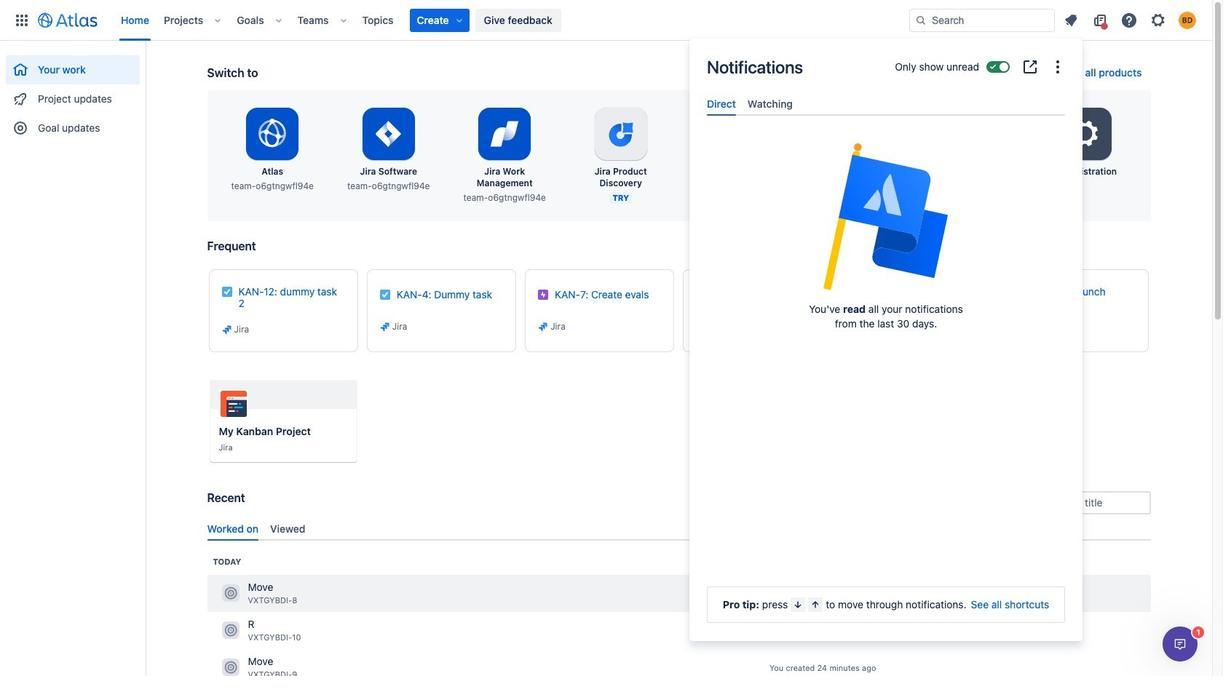 Task type: locate. For each thing, give the bounding box(es) containing it.
help image
[[1121, 11, 1138, 29]]

None search field
[[910, 8, 1055, 32]]

1 horizontal spatial dialog
[[1163, 627, 1198, 662]]

1 vertical spatial townsquare image
[[222, 659, 239, 677]]

tab list
[[701, 92, 1071, 116], [201, 517, 1157, 541]]

heading
[[213, 556, 241, 568]]

0 horizontal spatial dialog
[[690, 38, 1083, 642]]

townsquare image up townsquare image
[[222, 585, 239, 603]]

0 vertical spatial tab list
[[701, 92, 1071, 116]]

jira image
[[379, 321, 391, 333], [538, 321, 549, 333], [854, 324, 866, 336], [854, 324, 866, 336]]

tab panel
[[701, 116, 1071, 129]]

1 vertical spatial tab list
[[201, 517, 1157, 541]]

dialog
[[690, 38, 1083, 642], [1163, 627, 1198, 662]]

0 vertical spatial townsquare image
[[222, 585, 239, 603]]

jira image
[[379, 321, 391, 333], [538, 321, 549, 333], [221, 324, 233, 336], [221, 324, 233, 336]]

arrow up image
[[810, 599, 822, 611]]

townsquare image down townsquare image
[[222, 659, 239, 677]]

open notifications in a new tab image
[[1022, 58, 1039, 76]]

townsquare image
[[222, 585, 239, 603], [222, 659, 239, 677]]

group
[[6, 41, 140, 147]]

banner
[[0, 0, 1213, 41]]

Filter by title field
[[1023, 493, 1150, 514]]

1 townsquare image from the top
[[222, 585, 239, 603]]



Task type: describe. For each thing, give the bounding box(es) containing it.
search image
[[916, 14, 927, 26]]

top element
[[9, 0, 910, 40]]

more image
[[1050, 58, 1067, 76]]

townsquare image
[[222, 622, 239, 640]]

2 townsquare image from the top
[[222, 659, 239, 677]]

account image
[[1179, 11, 1197, 29]]

switch to... image
[[13, 11, 31, 29]]

settings image
[[1068, 117, 1103, 152]]

notifications image
[[1063, 11, 1080, 29]]

arrow down image
[[793, 599, 804, 611]]

Search field
[[910, 8, 1055, 32]]

settings image
[[1150, 11, 1168, 29]]



Task type: vqa. For each thing, say whether or not it's contained in the screenshot.
Search goals image
no



